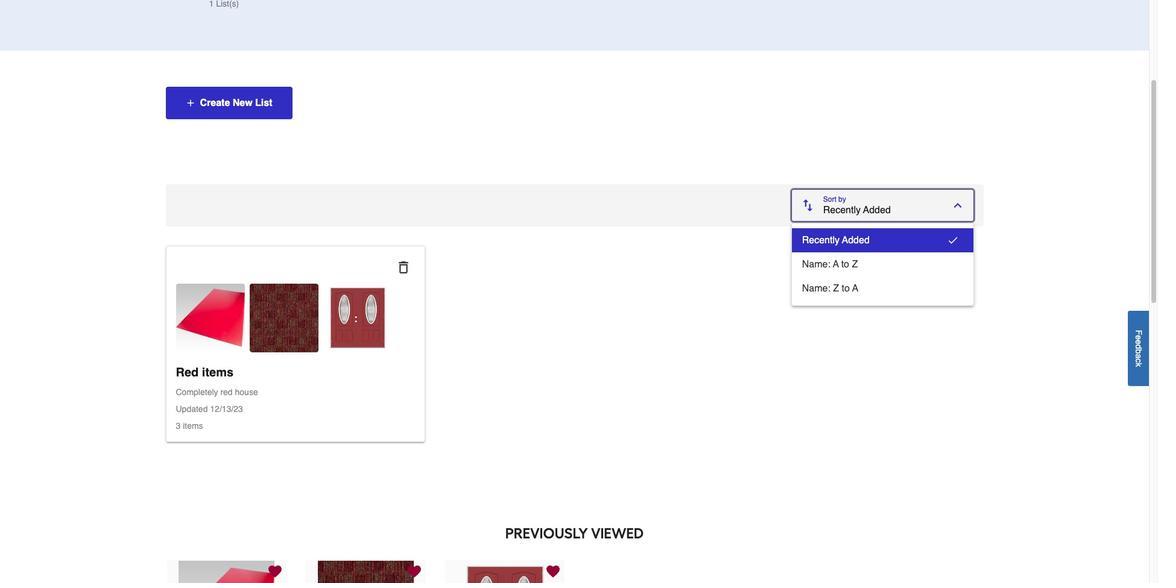 Task type: vqa. For each thing, say whether or not it's contained in the screenshot.
Recently
yes



Task type: locate. For each thing, give the bounding box(es) containing it.
2 horizontal spatial listimage image
[[323, 284, 392, 353]]

3 listimage image from the left
[[323, 284, 392, 353]]

updated
[[176, 405, 208, 414]]

recently added
[[802, 235, 870, 246]]

name:
[[802, 259, 831, 270], [802, 284, 831, 294]]

1 horizontal spatial heart filled image
[[547, 566, 560, 579]]

1 heart filled image from the left
[[408, 566, 421, 579]]

a
[[1134, 354, 1144, 359]]

red items
[[176, 366, 234, 380]]

heart filled image
[[408, 566, 421, 579], [547, 566, 560, 579]]

to down name: a to z
[[842, 284, 850, 294]]

3 items
[[176, 422, 203, 431]]

name: z to a
[[802, 284, 859, 294]]

e
[[1134, 335, 1144, 340], [1134, 340, 1144, 345]]

listimage image
[[176, 284, 245, 353], [249, 284, 318, 353], [323, 284, 392, 353]]

list
[[255, 98, 272, 109]]

items
[[202, 366, 234, 380], [183, 422, 203, 431]]

0 vertical spatial items
[[202, 366, 234, 380]]

recently added button
[[792, 229, 973, 253]]

0 vertical spatial to
[[841, 259, 849, 270]]

z
[[852, 259, 858, 270], [833, 284, 839, 294]]

previously
[[505, 525, 588, 543]]

0 horizontal spatial z
[[833, 284, 839, 294]]

1 horizontal spatial listimage image
[[249, 284, 318, 353]]

e up b
[[1134, 340, 1144, 345]]

name: down name: a to z
[[802, 284, 831, 294]]

a inside name: z to a button
[[852, 284, 859, 294]]

0 vertical spatial z
[[852, 259, 858, 270]]

1 horizontal spatial a
[[852, 284, 859, 294]]

1 e from the top
[[1134, 335, 1144, 340]]

1 name: from the top
[[802, 259, 831, 270]]

0 vertical spatial a
[[833, 259, 839, 270]]

0 horizontal spatial heart filled image
[[408, 566, 421, 579]]

checkmark image
[[947, 235, 959, 247]]

2 heart filled image from the left
[[547, 566, 560, 579]]

z inside name: z to a button
[[833, 284, 839, 294]]

added
[[842, 235, 870, 246]]

2 name: from the top
[[802, 284, 831, 294]]

heart filled image for undefined private sector marketplace pattern indoor carpet image
[[408, 566, 421, 579]]

z down added
[[852, 259, 858, 270]]

create new list button
[[166, 87, 292, 119]]

name: down recently
[[802, 259, 831, 270]]

1 vertical spatial to
[[842, 284, 850, 294]]

0 vertical spatial name:
[[802, 259, 831, 270]]

1 horizontal spatial z
[[852, 259, 858, 270]]

b
[[1134, 349, 1144, 354]]

items up completely red house
[[202, 366, 234, 380]]

to
[[841, 259, 849, 270], [842, 284, 850, 294]]

a
[[833, 259, 839, 270], [852, 284, 859, 294]]

to for a
[[842, 284, 850, 294]]

heart filled image
[[269, 566, 282, 579]]

0 horizontal spatial a
[[833, 259, 839, 270]]

a down recently added
[[833, 259, 839, 270]]

1 vertical spatial items
[[183, 422, 203, 431]]

3
[[176, 422, 181, 431]]

plus image
[[186, 98, 195, 108]]

12/13/23
[[210, 405, 243, 414]]

viewed
[[591, 525, 644, 543]]

a down name: a to z
[[852, 284, 859, 294]]

create
[[200, 98, 230, 109]]

z down name: a to z
[[833, 284, 839, 294]]

to down recently added
[[841, 259, 849, 270]]

1 vertical spatial name:
[[802, 284, 831, 294]]

name: for name: a to z
[[802, 259, 831, 270]]

0 horizontal spatial listimage image
[[176, 284, 245, 353]]

name: for name: z to a
[[802, 284, 831, 294]]

f e e d b a c k
[[1134, 330, 1144, 367]]

items right 3
[[183, 422, 203, 431]]

e up d on the bottom right
[[1134, 335, 1144, 340]]

jeld-wen hampton 64-in x 80-in steel oval lite left-hand outswing persimmon painted prehung double front door insulating core image
[[457, 561, 553, 584]]

1 vertical spatial a
[[852, 284, 859, 294]]

1 vertical spatial z
[[833, 284, 839, 294]]

undefined private sector marketplace pattern indoor carpet image
[[318, 561, 414, 584]]

house
[[235, 388, 258, 398]]



Task type: describe. For each thing, give the bounding box(es) containing it.
completely
[[176, 388, 218, 398]]

red
[[220, 388, 233, 398]]

name: z to a button
[[792, 277, 973, 301]]

f e e d b a c k button
[[1128, 311, 1149, 386]]

2 listimage image from the left
[[249, 284, 318, 353]]

1 listimage image from the left
[[176, 284, 245, 353]]

heart filled image for jeld-wen hampton 64-in x 80-in steel oval lite left-hand outswing persimmon painted prehung double front door insulating core image at the bottom of page
[[547, 566, 560, 579]]

items for red items
[[202, 366, 234, 380]]

previously viewed
[[505, 525, 644, 543]]

trash image
[[398, 262, 410, 274]]

a inside name: a to z button
[[833, 259, 839, 270]]

palight red foam pvc sheet (actual: 24-in x 48-in) image
[[179, 561, 275, 584]]

c
[[1134, 359, 1144, 363]]

red
[[176, 366, 199, 380]]

name: a to z button
[[792, 253, 973, 277]]

items for 3 items
[[183, 422, 203, 431]]

recently
[[802, 235, 840, 246]]

completely red house
[[176, 388, 258, 398]]

z inside name: a to z button
[[852, 259, 858, 270]]

d
[[1134, 345, 1144, 349]]

updated 12/13/23
[[176, 405, 243, 414]]

2 e from the top
[[1134, 340, 1144, 345]]

previously viewed heading
[[166, 522, 984, 547]]

name: a to z
[[802, 259, 858, 270]]

f
[[1134, 330, 1144, 335]]

create new list
[[200, 98, 272, 109]]

k
[[1134, 363, 1144, 367]]

to for z
[[841, 259, 849, 270]]

new
[[233, 98, 253, 109]]



